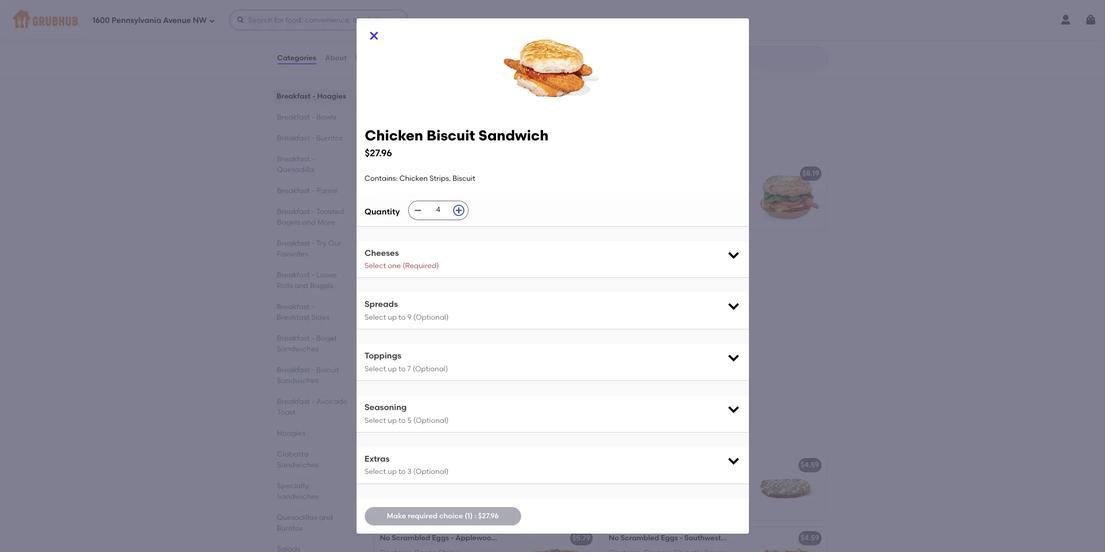 Task type: locate. For each thing, give the bounding box(es) containing it.
smoked
[[472, 194, 501, 203], [676, 215, 705, 224], [474, 267, 502, 276], [498, 534, 526, 543]]

0 vertical spatial breakfast - breakfast sides
[[373, 30, 520, 43]]

breakfast - loose rolls and bagels tab
[[277, 270, 348, 291]]

1 horizontal spatial sandwich
[[479, 127, 549, 144]]

up inside seasoning select up to 5 (optional)
[[388, 416, 397, 425]]

breakfast - burritos
[[277, 134, 343, 143]]

$2.69 button
[[374, 53, 597, 120]]

0 vertical spatial hoagies
[[317, 92, 346, 101]]

3 to from the top
[[399, 416, 406, 425]]

1 vertical spatial $27.96
[[478, 512, 499, 521]]

1 vertical spatial breakfast - biscuit sandwiches
[[277, 366, 339, 386]]

$4.59 for no scrambled eggs - custom avocado
[[801, 461, 820, 470]]

3 up from the top
[[388, 416, 397, 425]]

bacon down ham
[[380, 205, 403, 213]]

$27.96 right :
[[478, 512, 499, 521]]

0 horizontal spatial breakfast - bagel sandwiches
[[277, 334, 336, 354]]

biscuit inside chicken biscuit sandwich $27.96
[[427, 127, 475, 144]]

0 vertical spatial breakfast - avocado toast
[[277, 398, 347, 417]]

chicken biscuit sandwich image
[[520, 345, 597, 412]]

0 horizontal spatial breakfast - biscuit sandwiches
[[277, 366, 339, 386]]

garlic up grated
[[685, 461, 706, 470]]

no up parmesan, in the bottom right of the page
[[609, 461, 619, 470]]

bagels down loose at the left
[[310, 282, 333, 290]]

1 vertical spatial tomato,
[[609, 205, 638, 213]]

smoked inside contains: plain bagel, cheddar, tomato, salsa, applewood smoked bacon
[[474, 267, 502, 276]]

and
[[302, 218, 316, 227], [294, 282, 308, 290], [319, 514, 333, 523]]

about button
[[325, 40, 347, 77]]

no left 3
[[380, 461, 390, 470]]

tomato, up turkey,
[[609, 205, 638, 213]]

0 vertical spatial $4.59
[[801, 461, 820, 470]]

(optional) for toppings
[[413, 365, 448, 374]]

contains: down toppings
[[380, 366, 413, 375]]

select down extras
[[365, 468, 386, 477]]

1 vertical spatial breakfast - avocado toast
[[373, 432, 516, 444]]

0 vertical spatial mayo,
[[453, 184, 474, 193]]

up inside spreads select up to 9 (optional)
[[388, 313, 397, 322]]

contains: creamy chipotle sauce
[[380, 476, 498, 484]]

burritos down "bowls"
[[316, 134, 343, 143]]

specialty sandwiches
[[277, 482, 319, 502]]

eggs up aioli,
[[661, 461, 678, 470]]

-
[[428, 30, 433, 43], [313, 92, 316, 101], [312, 113, 315, 122], [312, 134, 315, 143], [428, 140, 433, 153], [312, 155, 315, 164], [312, 187, 315, 195], [312, 208, 315, 216], [312, 239, 315, 248], [312, 271, 315, 280], [312, 303, 315, 311], [428, 322, 433, 335], [312, 334, 315, 343], [312, 366, 315, 375], [312, 398, 315, 406], [428, 432, 433, 444], [451, 461, 454, 470], [680, 461, 683, 470], [451, 534, 454, 543], [680, 534, 683, 543]]

contains: plain bagel, cheddar, tomato, salsa, applewood smoked bacon
[[380, 257, 502, 286]]

(optional) inside extras select up to 3 (optional)
[[414, 468, 449, 477]]

applewood down cheddar,
[[433, 267, 473, 276]]

bowls
[[316, 113, 336, 122]]

(optional) right 3
[[414, 468, 449, 477]]

1 vertical spatial chipotle
[[723, 534, 753, 543]]

up down spreads
[[388, 313, 397, 322]]

(optional)
[[414, 313, 449, 322], [413, 365, 448, 374], [414, 416, 449, 425], [414, 468, 449, 477]]

up left 3
[[388, 468, 397, 477]]

sandwiches inside tab
[[277, 345, 319, 354]]

contains: down extras
[[380, 476, 413, 484]]

burritos for quesadillas and burritos
[[277, 525, 303, 533]]

0 horizontal spatial mayo,
[[453, 184, 474, 193]]

toast up the sauce
[[486, 432, 516, 444]]

select inside extras select up to 3 (optional)
[[365, 468, 386, 477]]

specialty
[[277, 482, 309, 491]]

bagel, right plain
[[434, 257, 456, 266]]

tomato, up quantity
[[380, 194, 409, 203]]

4 to from the top
[[399, 468, 406, 477]]

breakfast - biscuit sandwiches up breakfast - avocado toast tab
[[277, 366, 339, 386]]

4 up from the top
[[388, 468, 397, 477]]

1600 pennsylvania avenue nw
[[93, 16, 207, 25]]

breakfast inside breakfast - toasted bagels and more
[[277, 208, 310, 216]]

contains: for western image
[[380, 257, 413, 266]]

1 select from the top
[[365, 262, 386, 271]]

american, up ham, in the top left of the page
[[415, 184, 451, 193]]

contains: down ham
[[380, 184, 413, 193]]

breakfast inside "tab"
[[277, 92, 311, 101]]

eggs for garlic
[[661, 461, 678, 470]]

aioli,
[[667, 476, 684, 484]]

1 horizontal spatial burritos
[[316, 134, 343, 143]]

bagels
[[277, 218, 300, 227], [310, 282, 333, 290]]

garlic up salt,
[[644, 476, 665, 484]]

bacon image
[[520, 53, 597, 120]]

eggs for southwest
[[661, 534, 678, 543]]

breakfast - breakfast sides
[[373, 30, 520, 43], [277, 303, 330, 322]]

to for seasoning
[[399, 416, 406, 425]]

breakfast - biscuit sandwiches up chicken biscuit sandwich at the bottom of page
[[373, 322, 540, 335]]

to inside spreads select up to 9 (optional)
[[399, 313, 406, 322]]

to left 3
[[399, 468, 406, 477]]

to inside seasoning select up to 5 (optional)
[[399, 416, 406, 425]]

sandwich for chicken biscuit sandwich $27.96
[[479, 127, 549, 144]]

up for spreads
[[388, 313, 397, 322]]

breakfast - try our favorites tab
[[277, 238, 348, 260]]

0 horizontal spatial bagels
[[277, 218, 300, 227]]

0 horizontal spatial bagel,
[[434, 257, 456, 266]]

select inside toppings select up to 7 (optional)
[[365, 365, 386, 374]]

1 horizontal spatial spinach,
[[639, 205, 670, 213]]

and inside the breakfast - loose rolls and bagels
[[294, 282, 308, 290]]

0 vertical spatial toast
[[277, 409, 296, 417]]

breakfast - bagel sandwiches inside tab
[[277, 334, 336, 354]]

1 vertical spatial breakfast - bagel sandwiches
[[277, 334, 336, 354]]

4 select from the top
[[365, 416, 386, 425]]

1 vertical spatial and
[[294, 282, 308, 290]]

2 select from the top
[[365, 313, 386, 322]]

1 horizontal spatial garlic
[[685, 461, 706, 470]]

garlic
[[685, 461, 706, 470], [644, 476, 665, 484]]

0 vertical spatial tomato,
[[380, 194, 409, 203]]

2 vertical spatial tomato,
[[380, 267, 409, 276]]

roasted
[[691, 205, 720, 213]]

parmesan
[[708, 461, 744, 470]]

contains: inside contains: plain bagel, cheddar, tomato, salsa, applewood smoked bacon
[[380, 257, 413, 266]]

1 vertical spatial sides
[[312, 313, 330, 322]]

breakfast - hoagies
[[277, 92, 346, 101]]

1 horizontal spatial american,
[[671, 194, 707, 203]]

and for bagels
[[294, 282, 308, 290]]

applewood
[[431, 194, 471, 203], [635, 215, 675, 224], [433, 267, 473, 276], [456, 534, 496, 543]]

select down toppings
[[365, 365, 386, 374]]

up inside extras select up to 3 (optional)
[[388, 468, 397, 477]]

tomato, inside the contains: american, mayo, spinach, tomato, ham, applewood smoked bacon
[[380, 194, 409, 203]]

to left 9
[[399, 313, 406, 322]]

make
[[387, 512, 406, 521]]

2 up from the top
[[388, 365, 397, 374]]

tab
[[277, 545, 348, 553]]

0 horizontal spatial $27.96
[[365, 147, 392, 159]]

1 horizontal spatial breakfast - biscuit sandwiches
[[373, 322, 540, 335]]

(optional) right 5
[[414, 416, 449, 425]]

1 horizontal spatial toast
[[486, 432, 516, 444]]

0 vertical spatial chipotle
[[445, 476, 474, 484]]

to left 7
[[399, 365, 406, 374]]

extras select up to 3 (optional)
[[365, 454, 449, 477]]

(optional) inside seasoning select up to 5 (optional)
[[414, 416, 449, 425]]

ham
[[380, 169, 397, 178]]

choice
[[440, 512, 463, 521]]

breakfast - biscuit sandwiches tab
[[277, 365, 348, 387]]

mayo, down chicken biscuit sandwich $27.96
[[453, 184, 474, 193]]

breakfast - quesadilla
[[277, 155, 315, 174]]

(optional) down chicken biscuit sandwich at the bottom of page
[[413, 365, 448, 374]]

toppings select up to 7 (optional)
[[365, 351, 448, 374]]

scrambled down parmesan, in the bottom right of the page
[[621, 534, 660, 543]]

contains: up parmesan, in the bottom right of the page
[[609, 476, 642, 484]]

bacon inside contains: plain bagel, cheddar, tomato, salsa, applewood smoked bacon
[[380, 278, 403, 286]]

avocado
[[316, 398, 347, 406], [436, 432, 484, 444], [485, 461, 517, 470], [746, 461, 777, 470], [553, 534, 584, 543], [755, 534, 787, 543]]

mayo, inside the contains: american, mayo, spinach, tomato, ham, applewood smoked bacon
[[453, 184, 474, 193]]

hoagies
[[317, 92, 346, 101], [277, 429, 306, 438]]

up
[[388, 313, 397, 322], [388, 365, 397, 374], [388, 416, 397, 425], [388, 468, 397, 477]]

1 vertical spatial mayo,
[[709, 194, 729, 203]]

0 horizontal spatial breakfast - avocado toast
[[277, 398, 347, 417]]

1 to from the top
[[399, 313, 406, 322]]

1 horizontal spatial bagel
[[436, 140, 467, 153]]

tomato, down cheeses
[[380, 267, 409, 276]]

$27.96 up ham
[[365, 147, 392, 159]]

svg image
[[368, 30, 380, 42], [414, 206, 422, 215], [455, 206, 463, 215], [727, 299, 741, 314], [727, 351, 741, 365], [727, 402, 741, 417], [727, 454, 741, 468]]

applewood inside the contains: american, mayo, spinach, tomato, ham, applewood smoked bacon
[[431, 194, 471, 203]]

american, inside contains: yellow egg omelet, everything bagel, american, mayo, tomato, spinach, oven roasted turkey, applewood smoked bacon
[[671, 194, 707, 203]]

contains: chicken strips, biscuit up ham, in the top left of the page
[[365, 174, 476, 183]]

- inside the breakfast - quesadilla
[[312, 155, 315, 164]]

- inside the breakfast - try our favorites
[[312, 239, 315, 248]]

toast
[[277, 409, 296, 417], [486, 432, 516, 444]]

breakfast - biscuit sandwiches
[[373, 322, 540, 335], [277, 366, 339, 386]]

contains:
[[365, 174, 398, 183], [380, 184, 413, 193], [609, 184, 642, 193], [380, 257, 413, 266], [380, 366, 413, 375], [380, 476, 413, 484], [609, 476, 642, 484]]

applewood down :
[[456, 534, 496, 543]]

american, down the omelet,
[[671, 194, 707, 203]]

1 vertical spatial garlic
[[644, 476, 665, 484]]

no for no scrambled eggs - applewood smoked bacon avocado
[[380, 534, 390, 543]]

contains: american, mayo, spinach, tomato, ham, applewood smoked bacon
[[380, 184, 505, 213]]

select down spreads
[[365, 313, 386, 322]]

chicken up ham, in the top left of the page
[[400, 174, 428, 183]]

3 select from the top
[[365, 365, 386, 374]]

breakfast - panini tab
[[277, 186, 348, 196]]

select for extras
[[365, 468, 386, 477]]

0 horizontal spatial spinach,
[[475, 184, 505, 193]]

breakfast - avocado toast inside tab
[[277, 398, 347, 417]]

$5.79
[[573, 534, 591, 543]]

- inside the breakfast - loose rolls and bagels
[[312, 271, 315, 280]]

applewood right ham, in the top left of the page
[[431, 194, 471, 203]]

breakfast - quesadilla tab
[[277, 154, 348, 175]]

2 vertical spatial and
[[319, 514, 333, 523]]

2 $4.59 from the top
[[801, 534, 820, 543]]

0 vertical spatial bagel
[[436, 140, 467, 153]]

up for extras
[[388, 468, 397, 477]]

$27.96
[[365, 147, 392, 159], [478, 512, 499, 521]]

avocado inside breakfast - avocado toast tab
[[316, 398, 347, 406]]

hoagies tab
[[277, 428, 348, 439]]

0 vertical spatial breakfast - biscuit sandwiches
[[373, 322, 540, 335]]

to
[[399, 313, 406, 322], [399, 365, 406, 374], [399, 416, 406, 425], [399, 468, 406, 477]]

1 horizontal spatial mayo,
[[709, 194, 729, 203]]

sandwiches inside tab
[[277, 377, 319, 386]]

chipotle right southwest
[[723, 534, 753, 543]]

0 vertical spatial spinach,
[[475, 184, 505, 193]]

applewood inside contains: yellow egg omelet, everything bagel, american, mayo, tomato, spinach, oven roasted turkey, applewood smoked bacon
[[635, 215, 675, 224]]

(optional) inside spreads select up to 9 (optional)
[[414, 313, 449, 322]]

contains: down western on the top left of page
[[380, 257, 413, 266]]

applewood down oven at the top right of page
[[635, 215, 675, 224]]

scrambled for no scrambled eggs - custom avocado
[[392, 461, 431, 470]]

and right quesadillas
[[319, 514, 333, 523]]

$4.59
[[801, 461, 820, 470], [801, 534, 820, 543]]

(optional) right 9
[[414, 313, 449, 322]]

avenue
[[163, 16, 191, 25]]

1 horizontal spatial chipotle
[[723, 534, 753, 543]]

0 horizontal spatial garlic
[[644, 476, 665, 484]]

0 vertical spatial sides
[[491, 30, 520, 43]]

sides
[[491, 30, 520, 43], [312, 313, 330, 322]]

spreads
[[365, 300, 398, 310]]

mayo, up roasted
[[709, 194, 729, 203]]

select inside spreads select up to 9 (optional)
[[365, 313, 386, 322]]

0 vertical spatial and
[[302, 218, 316, 227]]

scrambled for no scrambled eggs - southwest chipotle avocado
[[621, 534, 660, 543]]

contains: for chicken biscuit sandwich image
[[380, 366, 413, 375]]

1 horizontal spatial sides
[[491, 30, 520, 43]]

1 vertical spatial sandwich
[[436, 352, 471, 361]]

sandwich inside chicken biscuit sandwich $27.96
[[479, 127, 549, 144]]

(optional) inside toppings select up to 7 (optional)
[[413, 365, 448, 374]]

ham image
[[520, 163, 597, 229]]

$8.19
[[803, 169, 820, 178]]

0 horizontal spatial burritos
[[277, 525, 303, 533]]

contains: inside the contains: american, mayo, spinach, tomato, ham, applewood smoked bacon
[[380, 184, 413, 193]]

1 horizontal spatial breakfast - bagel sandwiches
[[373, 140, 535, 153]]

breakfast - bagel sandwiches tab
[[277, 333, 348, 355]]

eggs up contains: creamy chipotle sauce
[[432, 461, 449, 470]]

and inside breakfast - toasted bagels and more
[[302, 218, 316, 227]]

svg image
[[1086, 14, 1098, 26], [237, 16, 245, 24], [209, 18, 215, 24], [727, 248, 741, 262]]

0 vertical spatial breakfast - bagel sandwiches
[[373, 140, 535, 153]]

no right $5.79
[[609, 534, 619, 543]]

up down toppings
[[388, 365, 397, 374]]

contains: chicken strips, biscuit down chicken biscuit sandwich at the bottom of page
[[380, 366, 491, 375]]

burritos inside quesadillas and burritos
[[277, 525, 303, 533]]

0 vertical spatial burritos
[[316, 134, 343, 143]]

select
[[365, 262, 386, 271], [365, 313, 386, 322], [365, 365, 386, 374], [365, 416, 386, 425], [365, 468, 386, 477]]

no scrambled eggs - custom avocado image
[[520, 455, 597, 521]]

0 horizontal spatial hoagies
[[277, 429, 306, 438]]

eggs down the make required choice (1) : $27.96
[[432, 534, 449, 543]]

and right rolls
[[294, 282, 308, 290]]

spinach, inside contains: yellow egg omelet, everything bagel, american, mayo, tomato, spinach, oven roasted turkey, applewood smoked bacon
[[639, 205, 670, 213]]

breakfast - biscuit sandwiches inside tab
[[277, 366, 339, 386]]

select down seasoning
[[365, 416, 386, 425]]

breakfast - toasted bagels and more
[[277, 208, 344, 227]]

1 horizontal spatial bagels
[[310, 282, 333, 290]]

1 horizontal spatial bagel,
[[647, 194, 669, 203]]

0 vertical spatial bagel,
[[647, 194, 669, 203]]

omelet,
[[682, 184, 710, 193]]

hoagies inside "tab"
[[317, 92, 346, 101]]

bacon down one
[[380, 278, 403, 286]]

0 vertical spatial strips,
[[430, 174, 451, 183]]

scrambled down required
[[392, 534, 431, 543]]

scrambled up contains: garlic aioli, grated parmesan, salt, pepper
[[621, 461, 660, 470]]

burritos inside "tab"
[[316, 134, 343, 143]]

1 vertical spatial bagels
[[310, 282, 333, 290]]

salsa,
[[410, 267, 431, 276]]

to left 5
[[399, 416, 406, 425]]

breakfast - bagel sandwiches
[[373, 140, 535, 153], [277, 334, 336, 354]]

to inside extras select up to 3 (optional)
[[399, 468, 406, 477]]

eggs left southwest
[[661, 534, 678, 543]]

contains: up everything
[[609, 184, 642, 193]]

nw
[[193, 16, 207, 25]]

0 horizontal spatial american,
[[415, 184, 451, 193]]

0 horizontal spatial toast
[[277, 409, 296, 417]]

quesadillas
[[277, 514, 318, 523]]

1 horizontal spatial $27.96
[[478, 512, 499, 521]]

pennsylvania
[[112, 16, 161, 25]]

chipotle down custom on the left
[[445, 476, 474, 484]]

sandwiches
[[469, 140, 535, 153], [475, 322, 540, 335], [277, 345, 319, 354], [277, 377, 319, 386], [277, 461, 319, 470], [277, 493, 319, 502]]

0 vertical spatial bagels
[[277, 218, 300, 227]]

select for toppings
[[365, 365, 386, 374]]

bagel inside tab
[[316, 334, 336, 343]]

1 horizontal spatial hoagies
[[317, 92, 346, 101]]

1 vertical spatial bagel,
[[434, 257, 456, 266]]

up inside toppings select up to 7 (optional)
[[388, 365, 397, 374]]

breakfast - avocado toast up no scrambled eggs - custom avocado
[[373, 432, 516, 444]]

bagels up favorites
[[277, 218, 300, 227]]

tomato, inside contains: plain bagel, cheddar, tomato, salsa, applewood smoked bacon
[[380, 267, 409, 276]]

1 $4.59 from the top
[[801, 461, 820, 470]]

- inside breakfast - toasted bagels and more
[[312, 208, 315, 216]]

select inside cheeses select one (required)
[[365, 262, 386, 271]]

up down seasoning
[[388, 416, 397, 425]]

contains: inside contains: yellow egg omelet, everything bagel, american, mayo, tomato, spinach, oven roasted turkey, applewood smoked bacon
[[609, 184, 642, 193]]

select inside seasoning select up to 5 (optional)
[[365, 416, 386, 425]]

breakfast
[[373, 30, 426, 43], [436, 30, 488, 43], [277, 92, 311, 101], [277, 113, 310, 122], [277, 134, 310, 143], [373, 140, 426, 153], [277, 155, 310, 164], [277, 187, 310, 195], [277, 208, 310, 216], [277, 239, 310, 248], [277, 271, 310, 280], [277, 303, 310, 311], [277, 313, 310, 322], [373, 322, 426, 335], [277, 334, 310, 343], [277, 366, 310, 375], [277, 398, 310, 406], [373, 432, 426, 444]]

to inside toppings select up to 7 (optional)
[[399, 365, 406, 374]]

1 vertical spatial bagel
[[316, 334, 336, 343]]

burritos down quesadillas
[[277, 525, 303, 533]]

1 vertical spatial american,
[[671, 194, 707, 203]]

bacon down roasted
[[706, 215, 729, 224]]

hoagies up ciabatta
[[277, 429, 306, 438]]

no for no scrambled eggs - southwest chipotle avocado
[[609, 534, 619, 543]]

scrambled
[[392, 461, 431, 470], [621, 461, 660, 470], [392, 534, 431, 543], [621, 534, 660, 543]]

tomato,
[[380, 194, 409, 203], [609, 205, 638, 213], [380, 267, 409, 276]]

0 horizontal spatial bagel
[[316, 334, 336, 343]]

breakfast - avocado toast up hoagies tab
[[277, 398, 347, 417]]

quantity
[[365, 207, 400, 217]]

1 vertical spatial toast
[[486, 432, 516, 444]]

strips, down chicken biscuit sandwich at the bottom of page
[[445, 366, 466, 375]]

chipotle
[[445, 476, 474, 484], [723, 534, 753, 543]]

0 vertical spatial $27.96
[[365, 147, 392, 159]]

salt,
[[648, 486, 663, 495]]

yellow
[[644, 184, 666, 193]]

5 select from the top
[[365, 468, 386, 477]]

contains: inside contains: garlic aioli, grated parmesan, salt, pepper
[[609, 476, 642, 484]]

bagel, down yellow
[[647, 194, 669, 203]]

0 vertical spatial american,
[[415, 184, 451, 193]]

spinach, inside the contains: american, mayo, spinach, tomato, ham, applewood smoked bacon
[[475, 184, 505, 193]]

scrambled up creamy
[[392, 461, 431, 470]]

more
[[317, 218, 335, 227]]

mayo,
[[453, 184, 474, 193], [709, 194, 729, 203]]

sandwiches inside 'tab'
[[277, 493, 319, 502]]

1 vertical spatial spinach,
[[639, 205, 670, 213]]

1 vertical spatial hoagies
[[277, 429, 306, 438]]

1 vertical spatial burritos
[[277, 525, 303, 533]]

and left more at left
[[302, 218, 316, 227]]

make required choice (1) : $27.96
[[387, 512, 499, 521]]

select down cheeses
[[365, 262, 386, 271]]

tomato, for contains: plain bagel, cheddar, tomato, salsa, applewood smoked bacon
[[380, 267, 409, 276]]

no down 'make' at the left
[[380, 534, 390, 543]]

chicken up ham
[[365, 127, 423, 144]]

mayo, inside contains: yellow egg omelet, everything bagel, american, mayo, tomato, spinach, oven roasted turkey, applewood smoked bacon
[[709, 194, 729, 203]]

our
[[328, 239, 341, 248]]

breakfast - breakfast sides inside tab
[[277, 303, 330, 322]]

strips, up the contains: american, mayo, spinach, tomato, ham, applewood smoked bacon
[[430, 174, 451, 183]]

seasoning
[[365, 403, 407, 413]]

2 to from the top
[[399, 365, 406, 374]]

no scrambled eggs - custom avocado
[[380, 461, 517, 470]]

0 horizontal spatial sides
[[312, 313, 330, 322]]

0 horizontal spatial chipotle
[[445, 476, 474, 484]]

(optional) for seasoning
[[414, 416, 449, 425]]

toast up hoagies tab
[[277, 409, 296, 417]]

1 vertical spatial $4.59
[[801, 534, 820, 543]]

contains: chicken strips, biscuit
[[365, 174, 476, 183], [380, 366, 491, 375]]

1 vertical spatial breakfast - breakfast sides
[[277, 303, 330, 322]]

- inside "tab"
[[313, 92, 316, 101]]

1 horizontal spatial breakfast - breakfast sides
[[373, 30, 520, 43]]

0 horizontal spatial breakfast - breakfast sides
[[277, 303, 330, 322]]

1 up from the top
[[388, 313, 397, 322]]

0 horizontal spatial sandwich
[[436, 352, 471, 361]]

0 vertical spatial sandwich
[[479, 127, 549, 144]]

hoagies up "bowls"
[[317, 92, 346, 101]]

turkey breakfast club image
[[749, 163, 826, 229]]



Task type: vqa. For each thing, say whether or not it's contained in the screenshot.
bottommost Signature
no



Task type: describe. For each thing, give the bounding box(es) containing it.
garlic inside contains: garlic aioli, grated parmesan, salt, pepper
[[644, 476, 665, 484]]

bacon left $5.79
[[528, 534, 551, 543]]

scrambled for no scrambled eggs - applewood smoked bacon avocado
[[392, 534, 431, 543]]

categories
[[277, 54, 317, 62]]

0 vertical spatial garlic
[[685, 461, 706, 470]]

one
[[388, 262, 401, 271]]

$2.69
[[573, 60, 591, 69]]

quesadillas and burritos tab
[[277, 513, 348, 534]]

1 horizontal spatial breakfast - avocado toast
[[373, 432, 516, 444]]

breakfast - hoagies tab
[[277, 91, 348, 102]]

seasoning select up to 5 (optional)
[[365, 403, 449, 425]]

bagels inside breakfast - toasted bagels and more
[[277, 218, 300, 227]]

ciabatta
[[277, 450, 309, 459]]

chicken biscuit sandwich
[[380, 352, 471, 361]]

breakfast - burritos tab
[[277, 133, 348, 144]]

ciabatta sandwiches tab
[[277, 449, 348, 471]]

western
[[380, 243, 409, 251]]

no scrambled eggs - garlic  parmesan avocado
[[609, 461, 777, 470]]

7
[[408, 365, 411, 374]]

smoked inside contains: yellow egg omelet, everything bagel, american, mayo, tomato, spinach, oven roasted turkey, applewood smoked bacon
[[676, 215, 705, 224]]

no for no scrambled eggs - garlic  parmesan avocado
[[609, 461, 619, 470]]

custom
[[456, 461, 483, 470]]

and inside quesadillas and burritos
[[319, 514, 333, 523]]

breakfast - try our favorites
[[277, 239, 341, 259]]

breakfast - toasted bagels and more tab
[[277, 207, 348, 228]]

select for seasoning
[[365, 416, 386, 425]]

no scrambled eggs - applewood smoked bacon avocado image
[[520, 528, 597, 553]]

breakfast - bowls
[[277, 113, 336, 122]]

breakfast - panini
[[277, 187, 338, 195]]

to for spreads
[[399, 313, 406, 322]]

try
[[316, 239, 327, 248]]

oven
[[671, 205, 690, 213]]

no scrambled eggs - applewood smoked bacon avocado
[[380, 534, 584, 543]]

about
[[325, 54, 347, 62]]

egg
[[667, 184, 681, 193]]

sauce
[[476, 476, 498, 484]]

breakfast - bowls tab
[[277, 112, 348, 123]]

breakfast - breakfast sides tab
[[277, 302, 348, 323]]

select for spreads
[[365, 313, 386, 322]]

contains: yellow egg omelet, everything bagel, american, mayo, tomato, spinach, oven roasted turkey, applewood smoked bacon
[[609, 184, 729, 224]]

applewood inside contains: plain bagel, cheddar, tomato, salsa, applewood smoked bacon
[[433, 267, 473, 276]]

turkey,
[[609, 215, 633, 224]]

ciabatta sandwiches
[[277, 450, 319, 470]]

plain
[[415, 257, 432, 266]]

sandwich for chicken biscuit sandwich
[[436, 352, 471, 361]]

breakfast inside the breakfast - quesadilla
[[277, 155, 310, 164]]

sandwiches inside "tab"
[[277, 461, 319, 470]]

contains: garlic aioli, grated parmesan, salt, pepper
[[609, 476, 710, 495]]

- inside breakfast - breakfast sides
[[312, 303, 315, 311]]

chicken up 7
[[380, 352, 409, 361]]

reviews button
[[355, 40, 385, 77]]

bagel, inside contains: plain bagel, cheddar, tomato, salsa, applewood smoked bacon
[[434, 257, 456, 266]]

to for extras
[[399, 468, 406, 477]]

bagel, inside contains: yellow egg omelet, everything bagel, american, mayo, tomato, spinach, oven roasted turkey, applewood smoked bacon
[[647, 194, 669, 203]]

eggs for applewood
[[432, 534, 449, 543]]

spreads select up to 9 (optional)
[[365, 300, 449, 322]]

$27.96 inside chicken biscuit sandwich $27.96
[[365, 147, 392, 159]]

american, inside the contains: american, mayo, spinach, tomato, ham, applewood smoked bacon
[[415, 184, 451, 193]]

favorites
[[277, 250, 308, 259]]

1 vertical spatial strips,
[[445, 366, 466, 375]]

5
[[408, 416, 412, 425]]

select for cheeses
[[365, 262, 386, 271]]

contains: for the ham image
[[380, 184, 413, 193]]

quesadillas and burritos
[[277, 514, 333, 533]]

up for seasoning
[[388, 416, 397, 425]]

chicken down chicken biscuit sandwich at the bottom of page
[[415, 366, 443, 375]]

breakfast inside tab
[[277, 366, 310, 375]]

tomato, for contains: american, mayo, spinach, tomato, ham, applewood smoked bacon
[[380, 194, 409, 203]]

breakfast inside the breakfast - try our favorites
[[277, 239, 310, 248]]

toppings
[[365, 351, 402, 361]]

(optional) for extras
[[414, 468, 449, 477]]

southwest
[[685, 534, 722, 543]]

scrambled for no scrambled eggs - garlic  parmesan avocado
[[621, 461, 660, 470]]

1600
[[93, 16, 110, 25]]

bacon inside the contains: american, mayo, spinach, tomato, ham, applewood smoked bacon
[[380, 205, 403, 213]]

9
[[408, 313, 412, 322]]

rolls
[[277, 282, 293, 290]]

breakfast inside "tab"
[[277, 134, 310, 143]]

pepper
[[665, 486, 690, 495]]

chicken biscuit sandwich $27.96
[[365, 127, 549, 159]]

cheeses
[[365, 248, 399, 258]]

categories button
[[277, 40, 317, 77]]

toast inside breakfast - avocado toast
[[277, 409, 296, 417]]

hoagies inside tab
[[277, 429, 306, 438]]

no scrambled eggs - southwest chipotle avocado image
[[749, 528, 826, 553]]

western image
[[520, 236, 597, 302]]

toasted
[[316, 208, 344, 216]]

creamy
[[415, 476, 443, 484]]

no for no scrambled eggs - custom avocado
[[380, 461, 390, 470]]

bagels inside the breakfast - loose rolls and bagels
[[310, 282, 333, 290]]

panini
[[316, 187, 338, 195]]

- inside "tab"
[[312, 134, 315, 143]]

no scrambled eggs - southwest chipotle avocado
[[609, 534, 787, 543]]

bacon inside contains: yellow egg omelet, everything bagel, american, mayo, tomato, spinach, oven roasted turkey, applewood smoked bacon
[[706, 215, 729, 224]]

and for more
[[302, 218, 316, 227]]

(optional) for spreads
[[414, 313, 449, 322]]

cheddar,
[[457, 257, 490, 266]]

1 vertical spatial contains: chicken strips, biscuit
[[380, 366, 491, 375]]

breakfast inside the breakfast - loose rolls and bagels
[[277, 271, 310, 280]]

no scrambled eggs - garlic  parmesan avocado image
[[749, 455, 826, 521]]

breakfast - avocado toast tab
[[277, 397, 348, 418]]

breakfast - loose rolls and bagels
[[277, 271, 337, 290]]

biscuit inside tab
[[316, 366, 339, 375]]

chicken inside chicken biscuit sandwich $27.96
[[365, 127, 423, 144]]

contains: for the no scrambled eggs - garlic  parmesan avocado image
[[609, 476, 642, 484]]

loose
[[316, 271, 337, 280]]

burritos for breakfast - burritos
[[316, 134, 343, 143]]

$4.59 for no scrambled eggs - applewood smoked bacon avocado
[[801, 534, 820, 543]]

smoked inside the contains: american, mayo, spinach, tomato, ham, applewood smoked bacon
[[472, 194, 501, 203]]

contains: up quantity
[[365, 174, 398, 183]]

cheeses select one (required)
[[365, 248, 439, 271]]

specialty sandwiches tab
[[277, 481, 348, 503]]

- inside tab
[[312, 366, 315, 375]]

ham,
[[410, 194, 429, 203]]

everything
[[609, 194, 646, 203]]

(1)
[[465, 512, 473, 521]]

parmesan,
[[609, 486, 646, 495]]

eggs for custom
[[432, 461, 449, 470]]

main navigation navigation
[[0, 0, 1106, 40]]

3
[[408, 468, 412, 477]]

0 vertical spatial contains: chicken strips, biscuit
[[365, 174, 476, 183]]

to for toppings
[[399, 365, 406, 374]]

tomato, inside contains: yellow egg omelet, everything bagel, american, mayo, tomato, spinach, oven roasted turkey, applewood smoked bacon
[[609, 205, 638, 213]]

grated
[[685, 476, 710, 484]]

reviews
[[356, 54, 384, 62]]

sides inside breakfast - breakfast sides
[[312, 313, 330, 322]]

:
[[475, 512, 477, 521]]

required
[[408, 512, 438, 521]]

extras
[[365, 454, 390, 464]]

(required)
[[403, 262, 439, 271]]

up for toppings
[[388, 365, 397, 374]]

contains: for no scrambled eggs - custom avocado image
[[380, 476, 413, 484]]

Input item quantity number field
[[427, 201, 450, 220]]

quesadilla
[[277, 166, 314, 174]]



